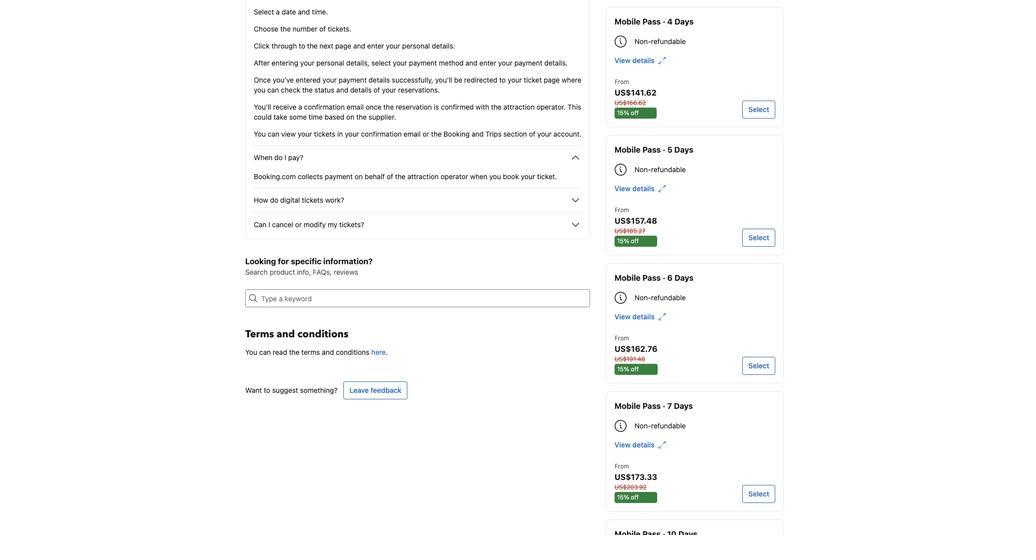 Task type: describe. For each thing, give the bounding box(es) containing it.
tickets.
[[328, 25, 351, 33]]

click
[[254, 42, 270, 50]]

be
[[454, 76, 462, 84]]

based
[[325, 113, 344, 121]]

ticket
[[524, 76, 542, 84]]

off for us$162.76
[[631, 365, 639, 373]]

you'll
[[254, 103, 271, 111]]

15% for us$141.62
[[617, 109, 629, 117]]

of right "section"
[[529, 130, 535, 138]]

information?
[[323, 257, 373, 266]]

how do digital tickets work?
[[254, 196, 344, 204]]

0 horizontal spatial personal
[[316, 59, 344, 67]]

select button for us$173.33
[[742, 485, 775, 503]]

you inside once you've entered your payment details successfully, you'll be redirected to your ticket page where you can check the status and details of your reservations.
[[254, 86, 265, 94]]

once you've entered your payment details successfully, you'll be redirected to your ticket page where you can check the status and details of your reservations.
[[254, 76, 581, 94]]

pass for 7
[[643, 401, 661, 410]]

take
[[274, 113, 287, 121]]

view details link for us$157.48
[[615, 184, 666, 194]]

of inside once you've entered your payment details successfully, you'll be redirected to your ticket page where you can check the status and details of your reservations.
[[374, 86, 380, 94]]

leave feedback
[[350, 386, 401, 394]]

number
[[293, 25, 317, 33]]

select for mobile pass · 5 days
[[748, 233, 769, 242]]

non-refundable for 6
[[635, 293, 686, 302]]

when
[[470, 172, 487, 181]]

collects
[[298, 172, 323, 181]]

view for us$173.33
[[615, 440, 631, 449]]

0 horizontal spatial enter
[[367, 42, 384, 50]]

15% for us$173.33
[[617, 494, 629, 501]]

1 horizontal spatial email
[[404, 130, 421, 138]]

and right 'date'
[[298, 8, 310, 16]]

receive
[[273, 103, 296, 111]]

pass for 4
[[643, 17, 661, 26]]

non-refundable for 4
[[635, 37, 686, 46]]

feedback
[[371, 386, 401, 394]]

mobile pass · 4 days
[[615, 17, 694, 26]]

for
[[278, 257, 289, 266]]

where
[[562, 76, 581, 84]]

select for mobile pass · 7 days
[[748, 490, 769, 498]]

can i cancel or modify my tickets?
[[254, 220, 364, 229]]

select
[[371, 59, 391, 67]]

info,
[[297, 268, 311, 276]]

section
[[503, 130, 527, 138]]

off for us$173.33
[[631, 494, 639, 501]]

how do digital tickets work? button
[[254, 194, 582, 206]]

cancel
[[272, 220, 293, 229]]

this
[[568, 103, 581, 111]]

redirected
[[464, 76, 497, 84]]

status
[[315, 86, 334, 94]]

1 vertical spatial on
[[355, 172, 363, 181]]

1 horizontal spatial i
[[285, 153, 286, 162]]

us$173.33
[[615, 473, 657, 482]]

date
[[282, 8, 296, 16]]

here
[[371, 348, 386, 356]]

view details for us$173.33
[[615, 440, 655, 449]]

terms
[[245, 327, 274, 341]]

from us$162.76 us$191.48 15% off
[[615, 334, 657, 373]]

and left trips
[[472, 130, 484, 138]]

mobile for mobile pass · 4 days
[[615, 17, 641, 26]]

select for mobile pass · 6 days
[[748, 361, 769, 370]]

can inside once you've entered your payment details successfully, you'll be redirected to your ticket page where you can check the status and details of your reservations.
[[267, 86, 279, 94]]

once
[[366, 103, 381, 111]]

time
[[309, 113, 323, 121]]

leave
[[350, 386, 369, 394]]

once
[[254, 76, 271, 84]]

payment up the ticket
[[514, 59, 542, 67]]

you for you can read the terms and conditions here .
[[245, 348, 257, 356]]

pass for 5
[[643, 145, 661, 154]]

attraction inside you'll receive a confirmation email once the reservation is confirmed with the attraction operator. this could take some time based on the supplier.
[[503, 103, 535, 111]]

and inside once you've entered your payment details successfully, you'll be redirected to your ticket page where you can check the status and details of your reservations.
[[336, 86, 348, 94]]

terms
[[301, 348, 320, 356]]

select a date and time.
[[254, 8, 328, 16]]

select button for us$141.62
[[742, 101, 775, 119]]

days for mobile pass · 5 days
[[674, 145, 693, 154]]

payment up successfully,
[[409, 59, 437, 67]]

faqs,
[[313, 268, 332, 276]]

supplier.
[[369, 113, 396, 121]]

view details link for us$141.62
[[615, 56, 666, 66]]

15% for us$162.76
[[617, 365, 629, 373]]

off for us$141.62
[[631, 109, 639, 117]]

search
[[245, 268, 268, 276]]

my
[[328, 220, 337, 229]]

of left tickets.
[[319, 25, 326, 33]]

from for us$173.33
[[615, 463, 629, 470]]

after
[[254, 59, 270, 67]]

operator
[[441, 172, 468, 181]]

view details link for us$173.33
[[615, 440, 666, 450]]

choose
[[254, 25, 278, 33]]

can for view
[[268, 130, 279, 138]]

account.
[[554, 130, 582, 138]]

us$191.48
[[615, 355, 645, 363]]

trips
[[486, 130, 502, 138]]

mobile for mobile pass · 7 days
[[615, 401, 641, 410]]

0 vertical spatial a
[[276, 8, 280, 16]]

can
[[254, 220, 267, 229]]

product
[[270, 268, 295, 276]]

you can view your tickets in your confirmation email or the booking and trips section of your account.
[[254, 130, 582, 138]]

and up 'read'
[[277, 327, 295, 341]]

· for 7
[[663, 401, 665, 410]]

1 vertical spatial attraction
[[407, 172, 439, 181]]

us$162.76
[[615, 344, 657, 353]]

payment up work?
[[325, 172, 353, 181]]

you for you can view your tickets in your confirmation email or the booking and trips section of your account.
[[254, 130, 266, 138]]

leave feedback button
[[344, 381, 407, 399]]

reservation
[[396, 103, 432, 111]]

do for when
[[274, 153, 283, 162]]

with
[[476, 103, 489, 111]]

choose the number of tickets.
[[254, 25, 351, 33]]

want
[[245, 386, 262, 394]]

details for mobile pass · 7 days
[[632, 440, 655, 449]]

1 vertical spatial enter
[[479, 59, 496, 67]]

mobile for mobile pass · 6 days
[[615, 273, 641, 282]]

time.
[[312, 8, 328, 16]]

view details link for us$162.76
[[615, 312, 666, 322]]

from for us$141.62
[[615, 78, 629, 86]]

here link
[[371, 348, 386, 356]]

details for mobile pass · 5 days
[[632, 184, 655, 193]]

you'll receive a confirmation email once the reservation is confirmed with the attraction operator. this could take some time based on the supplier.
[[254, 103, 581, 121]]

from us$173.33 us$203.92 15% off
[[615, 463, 657, 501]]

from us$157.48 us$185.27 15% off
[[615, 206, 657, 245]]

looking
[[245, 257, 276, 266]]

terms and conditions
[[245, 327, 348, 341]]

from for us$157.48
[[615, 206, 629, 214]]

page inside once you've entered your payment details successfully, you'll be redirected to your ticket page where you can check the status and details of your reservations.
[[544, 76, 560, 84]]

view for us$141.62
[[615, 56, 631, 65]]

select button for us$157.48
[[742, 229, 775, 247]]

us$141.62
[[615, 88, 657, 97]]

read
[[273, 348, 287, 356]]

ticket.
[[537, 172, 557, 181]]

1 horizontal spatial confirmation
[[361, 130, 402, 138]]

could
[[254, 113, 272, 121]]

Type a keyword field
[[257, 289, 590, 307]]



Task type: locate. For each thing, give the bounding box(es) containing it.
the down once
[[356, 113, 367, 121]]

days for mobile pass · 7 days
[[674, 401, 693, 410]]

from up us$157.48
[[615, 206, 629, 214]]

tickets left work?
[[302, 196, 323, 204]]

3 view from the top
[[615, 312, 631, 321]]

confirmation inside you'll receive a confirmation email once the reservation is confirmed with the attraction operator. this could take some time based on the supplier.
[[304, 103, 345, 111]]

3 · from the top
[[663, 273, 665, 282]]

from inside from us$141.62 us$166.62 15% off
[[615, 78, 629, 86]]

attraction down when do i pay? dropdown button
[[407, 172, 439, 181]]

non-refundable down mobile pass · 7 days
[[635, 421, 686, 430]]

select button for us$162.76
[[742, 357, 775, 375]]

details up us$173.33
[[632, 440, 655, 449]]

6
[[667, 273, 673, 282]]

a
[[276, 8, 280, 16], [298, 103, 302, 111]]

· for 5
[[663, 145, 665, 154]]

tickets?
[[339, 220, 364, 229]]

do right when
[[274, 153, 283, 162]]

enter up 'select'
[[367, 42, 384, 50]]

0 horizontal spatial details.
[[432, 42, 455, 50]]

non-refundable for 7
[[635, 421, 686, 430]]

4 view from the top
[[615, 440, 631, 449]]

you've
[[273, 76, 294, 84]]

view details for us$141.62
[[615, 56, 655, 65]]

0 vertical spatial enter
[[367, 42, 384, 50]]

1 view from the top
[[615, 56, 631, 65]]

to right redirected
[[499, 76, 506, 84]]

3 non- from the top
[[635, 293, 651, 302]]

the up "supplier."
[[383, 103, 394, 111]]

4 15% from the top
[[617, 494, 629, 501]]

days right "4"
[[675, 17, 694, 26]]

refundable down 6 in the right of the page
[[651, 293, 686, 302]]

15% down the us$191.48
[[617, 365, 629, 373]]

behalf
[[365, 172, 385, 181]]

1 horizontal spatial or
[[423, 130, 429, 138]]

enter
[[367, 42, 384, 50], [479, 59, 496, 67]]

a inside you'll receive a confirmation email once the reservation is confirmed with the attraction operator. this could take some time based on the supplier.
[[298, 103, 302, 111]]

mobile pass · 7 days
[[615, 401, 693, 410]]

details. up where
[[544, 59, 568, 67]]

conditions up "you can read the terms and conditions here ."
[[297, 327, 348, 341]]

personal up after entering your personal details, select your payment method and enter your payment details.
[[402, 42, 430, 50]]

1 pass from the top
[[643, 17, 661, 26]]

0 vertical spatial conditions
[[297, 327, 348, 341]]

next
[[319, 42, 333, 50]]

1 vertical spatial to
[[499, 76, 506, 84]]

4 refundable from the top
[[651, 421, 686, 430]]

2 view from the top
[[615, 184, 631, 193]]

us$166.62
[[615, 99, 646, 107]]

1 off from the top
[[631, 109, 639, 117]]

you down once
[[254, 86, 265, 94]]

4 non- from the top
[[635, 421, 651, 430]]

1 non- from the top
[[635, 37, 651, 46]]

and up redirected
[[466, 59, 478, 67]]

pass for 6
[[643, 273, 661, 282]]

0 horizontal spatial you
[[254, 86, 265, 94]]

off inside from us$141.62 us$166.62 15% off
[[631, 109, 639, 117]]

3 non-refundable from the top
[[635, 293, 686, 302]]

check
[[281, 86, 300, 94]]

on left behalf
[[355, 172, 363, 181]]

0 horizontal spatial to
[[264, 386, 270, 394]]

days
[[675, 17, 694, 26], [674, 145, 693, 154], [675, 273, 694, 282], [674, 401, 693, 410]]

1 15% from the top
[[617, 109, 629, 117]]

refundable for 5
[[651, 165, 686, 174]]

3 off from the top
[[631, 365, 639, 373]]

1 horizontal spatial details.
[[544, 59, 568, 67]]

2 mobile from the top
[[615, 145, 641, 154]]

the down entered
[[302, 86, 313, 94]]

view up us$173.33
[[615, 440, 631, 449]]

0 horizontal spatial a
[[276, 8, 280, 16]]

from
[[615, 78, 629, 86], [615, 206, 629, 214], [615, 334, 629, 342], [615, 463, 629, 470]]

15% inside the from us$162.76 us$191.48 15% off
[[617, 365, 629, 373]]

on
[[346, 113, 354, 121], [355, 172, 363, 181]]

when do i pay?
[[254, 153, 303, 162]]

when do i pay? button
[[254, 152, 582, 164]]

mobile left 7
[[615, 401, 641, 410]]

1 vertical spatial personal
[[316, 59, 344, 67]]

view details
[[615, 56, 655, 65], [615, 184, 655, 193], [615, 312, 655, 321], [615, 440, 655, 449]]

0 vertical spatial attraction
[[503, 103, 535, 111]]

4
[[667, 17, 673, 26]]

the up through
[[280, 25, 291, 33]]

attraction up "section"
[[503, 103, 535, 111]]

4 off from the top
[[631, 494, 639, 501]]

non- for 7
[[635, 421, 651, 430]]

mobile left "4"
[[615, 17, 641, 26]]

2 horizontal spatial to
[[499, 76, 506, 84]]

of up once
[[374, 86, 380, 94]]

1 vertical spatial can
[[268, 130, 279, 138]]

payment inside once you've entered your payment details successfully, you'll be redirected to your ticket page where you can check the status and details of your reservations.
[[339, 76, 367, 84]]

enter up redirected
[[479, 59, 496, 67]]

2 vertical spatial can
[[259, 348, 271, 356]]

to down "choose the number of tickets."
[[299, 42, 305, 50]]

0 horizontal spatial i
[[268, 220, 270, 229]]

or inside dropdown button
[[295, 220, 302, 229]]

3 select button from the top
[[742, 357, 775, 375]]

you can read the terms and conditions here .
[[245, 348, 388, 356]]

0 vertical spatial details.
[[432, 42, 455, 50]]

the inside once you've entered your payment details successfully, you'll be redirected to your ticket page where you can check the status and details of your reservations.
[[302, 86, 313, 94]]

days for mobile pass · 4 days
[[675, 17, 694, 26]]

tickets left in
[[314, 130, 335, 138]]

1 horizontal spatial personal
[[402, 42, 430, 50]]

1 vertical spatial email
[[404, 130, 421, 138]]

you'll
[[435, 76, 452, 84]]

0 horizontal spatial page
[[335, 42, 351, 50]]

2 off from the top
[[631, 237, 639, 245]]

the right with
[[491, 103, 502, 111]]

1 horizontal spatial a
[[298, 103, 302, 111]]

can left 'read'
[[259, 348, 271, 356]]

non- for 4
[[635, 37, 651, 46]]

0 horizontal spatial confirmation
[[304, 103, 345, 111]]

view details link up us$157.48
[[615, 184, 666, 194]]

view up us$141.62
[[615, 56, 631, 65]]

1 select button from the top
[[742, 101, 775, 119]]

off for us$157.48
[[631, 237, 639, 245]]

looking for specific information? search product info, faqs, reviews
[[245, 257, 373, 276]]

0 vertical spatial or
[[423, 130, 429, 138]]

off
[[631, 109, 639, 117], [631, 237, 639, 245], [631, 365, 639, 373], [631, 494, 639, 501]]

work?
[[325, 196, 344, 204]]

a left 'date'
[[276, 8, 280, 16]]

from up us$141.62
[[615, 78, 629, 86]]

2 non-refundable from the top
[[635, 165, 686, 174]]

view details link up us$173.33
[[615, 440, 666, 450]]

1 vertical spatial conditions
[[336, 348, 369, 356]]

3 refundable from the top
[[651, 293, 686, 302]]

digital
[[280, 196, 300, 204]]

page right next in the left of the page
[[335, 42, 351, 50]]

3 pass from the top
[[643, 273, 661, 282]]

15%
[[617, 109, 629, 117], [617, 237, 629, 245], [617, 365, 629, 373], [617, 494, 629, 501]]

from for us$162.76
[[615, 334, 629, 342]]

2 select button from the top
[[742, 229, 775, 247]]

us$203.92
[[615, 484, 647, 491]]

you down terms
[[245, 348, 257, 356]]

off inside from us$157.48 us$185.27 15% off
[[631, 237, 639, 245]]

entered
[[296, 76, 321, 84]]

email down you'll receive a confirmation email once the reservation is confirmed with the attraction operator. this could take some time based on the supplier. at the top of page
[[404, 130, 421, 138]]

some
[[289, 113, 307, 121]]

can down "you've"
[[267, 86, 279, 94]]

pass left 5
[[643, 145, 661, 154]]

view for us$162.76
[[615, 312, 631, 321]]

· for 6
[[663, 273, 665, 282]]

0 vertical spatial on
[[346, 113, 354, 121]]

non-refundable down mobile pass · 4 days
[[635, 37, 686, 46]]

mobile for mobile pass · 5 days
[[615, 145, 641, 154]]

0 vertical spatial tickets
[[314, 130, 335, 138]]

5
[[667, 145, 672, 154]]

15% down us$166.62
[[617, 109, 629, 117]]

4 view details from the top
[[615, 440, 655, 449]]

something?
[[300, 386, 338, 394]]

1 vertical spatial a
[[298, 103, 302, 111]]

0 horizontal spatial or
[[295, 220, 302, 229]]

can
[[267, 86, 279, 94], [268, 130, 279, 138], [259, 348, 271, 356]]

1 vertical spatial do
[[270, 196, 278, 204]]

can i cancel or modify my tickets? button
[[254, 219, 582, 231]]

page
[[335, 42, 351, 50], [544, 76, 560, 84]]

want to suggest something?
[[245, 386, 338, 394]]

off down 'us$203.92' on the right bottom of page
[[631, 494, 639, 501]]

3 from from the top
[[615, 334, 629, 342]]

of right behalf
[[387, 172, 393, 181]]

2 non- from the top
[[635, 165, 651, 174]]

2 view details from the top
[[615, 184, 655, 193]]

confirmed
[[441, 103, 474, 111]]

refundable for 6
[[651, 293, 686, 302]]

refundable for 7
[[651, 421, 686, 430]]

do inside when do i pay? dropdown button
[[274, 153, 283, 162]]

mobile left 6 in the right of the page
[[615, 273, 641, 282]]

from inside from us$157.48 us$185.27 15% off
[[615, 206, 629, 214]]

15% inside from us$141.62 us$166.62 15% off
[[617, 109, 629, 117]]

on inside you'll receive a confirmation email once the reservation is confirmed with the attraction operator. this could take some time based on the supplier.
[[346, 113, 354, 121]]

from inside the from us$162.76 us$191.48 15% off
[[615, 334, 629, 342]]

1 · from the top
[[663, 17, 665, 26]]

details,
[[346, 59, 370, 67]]

1 horizontal spatial you
[[489, 172, 501, 181]]

is
[[434, 103, 439, 111]]

tickets inside dropdown button
[[302, 196, 323, 204]]

15% down 'us$185.27'
[[617, 237, 629, 245]]

0 vertical spatial you
[[254, 86, 265, 94]]

do
[[274, 153, 283, 162], [270, 196, 278, 204]]

· for 4
[[663, 17, 665, 26]]

view details up us$157.48
[[615, 184, 655, 193]]

refundable for 4
[[651, 37, 686, 46]]

4 from from the top
[[615, 463, 629, 470]]

1 vertical spatial tickets
[[302, 196, 323, 204]]

view details for us$157.48
[[615, 184, 655, 193]]

can left view
[[268, 130, 279, 138]]

4 · from the top
[[663, 401, 665, 410]]

non-refundable
[[635, 37, 686, 46], [635, 165, 686, 174], [635, 293, 686, 302], [635, 421, 686, 430]]

booking.com
[[254, 172, 296, 181]]

4 mobile from the top
[[615, 401, 641, 410]]

15% down 'us$203.92' on the right bottom of page
[[617, 494, 629, 501]]

non- down mobile pass · 7 days
[[635, 421, 651, 430]]

details for mobile pass · 6 days
[[632, 312, 655, 321]]

0 vertical spatial page
[[335, 42, 351, 50]]

mobile left 5
[[615, 145, 641, 154]]

confirmation down "supplier."
[[361, 130, 402, 138]]

days right 6 in the right of the page
[[675, 273, 694, 282]]

personal down next in the left of the page
[[316, 59, 344, 67]]

details.
[[432, 42, 455, 50], [544, 59, 568, 67]]

0 vertical spatial to
[[299, 42, 305, 50]]

1 view details from the top
[[615, 56, 655, 65]]

do for how
[[270, 196, 278, 204]]

2 vertical spatial to
[[264, 386, 270, 394]]

non- for 5
[[635, 165, 651, 174]]

view details for us$162.76
[[615, 312, 655, 321]]

1 vertical spatial i
[[268, 220, 270, 229]]

off down us$166.62
[[631, 109, 639, 117]]

days right 7
[[674, 401, 693, 410]]

4 pass from the top
[[643, 401, 661, 410]]

2 refundable from the top
[[651, 165, 686, 174]]

the down when do i pay? dropdown button
[[395, 172, 406, 181]]

on right based
[[346, 113, 354, 121]]

1 vertical spatial confirmation
[[361, 130, 402, 138]]

a up some at top left
[[298, 103, 302, 111]]

modify
[[304, 220, 326, 229]]

non- down mobile pass · 4 days
[[635, 37, 651, 46]]

details up once
[[350, 86, 372, 94]]

3 15% from the top
[[617, 365, 629, 373]]

1 from from the top
[[615, 78, 629, 86]]

4 select button from the top
[[742, 485, 775, 503]]

attraction
[[503, 103, 535, 111], [407, 172, 439, 181]]

non- for 6
[[635, 293, 651, 302]]

1 horizontal spatial enter
[[479, 59, 496, 67]]

off inside from us$173.33 us$203.92 15% off
[[631, 494, 639, 501]]

reviews
[[334, 268, 358, 276]]

in
[[337, 130, 343, 138]]

0 vertical spatial i
[[285, 153, 286, 162]]

view up us$162.76
[[615, 312, 631, 321]]

book
[[503, 172, 519, 181]]

to inside once you've entered your payment details successfully, you'll be redirected to your ticket page where you can check the status and details of your reservations.
[[499, 76, 506, 84]]

· left "4"
[[663, 17, 665, 26]]

1 horizontal spatial attraction
[[503, 103, 535, 111]]

1 vertical spatial details.
[[544, 59, 568, 67]]

3 view details from the top
[[615, 312, 655, 321]]

from up us$162.76
[[615, 334, 629, 342]]

click through to the next page and enter your personal details.
[[254, 42, 455, 50]]

non-refundable down mobile pass · 5 days
[[635, 165, 686, 174]]

0 vertical spatial you
[[254, 130, 266, 138]]

view details link
[[615, 56, 666, 66], [615, 184, 666, 194], [615, 312, 666, 322], [615, 440, 666, 450]]

view
[[281, 130, 296, 138]]

page right the ticket
[[544, 76, 560, 84]]

email left once
[[347, 103, 364, 111]]

through
[[272, 42, 297, 50]]

pass left 7
[[643, 401, 661, 410]]

off inside the from us$162.76 us$191.48 15% off
[[631, 365, 639, 373]]

view details up us$141.62
[[615, 56, 655, 65]]

can for read
[[259, 348, 271, 356]]

days right 5
[[674, 145, 693, 154]]

0 vertical spatial do
[[274, 153, 283, 162]]

off down the us$191.48
[[631, 365, 639, 373]]

3 view details link from the top
[[615, 312, 666, 322]]

your
[[386, 42, 400, 50], [300, 59, 315, 67], [393, 59, 407, 67], [498, 59, 513, 67], [323, 76, 337, 84], [508, 76, 522, 84], [382, 86, 396, 94], [298, 130, 312, 138], [345, 130, 359, 138], [537, 130, 552, 138], [521, 172, 535, 181]]

· left 7
[[663, 401, 665, 410]]

from us$141.62 us$166.62 15% off
[[615, 78, 657, 117]]

when
[[254, 153, 272, 162]]

select for mobile pass · 4 days
[[748, 105, 769, 114]]

and up details,
[[353, 42, 365, 50]]

operator.
[[537, 103, 566, 111]]

successfully,
[[392, 76, 433, 84]]

pass left "4"
[[643, 17, 661, 26]]

to
[[299, 42, 305, 50], [499, 76, 506, 84], [264, 386, 270, 394]]

suggest
[[272, 386, 298, 394]]

1 vertical spatial you
[[245, 348, 257, 356]]

i
[[285, 153, 286, 162], [268, 220, 270, 229]]

refundable down "4"
[[651, 37, 686, 46]]

2 · from the top
[[663, 145, 665, 154]]

2 15% from the top
[[617, 237, 629, 245]]

us$185.27
[[615, 227, 646, 235]]

mobile
[[615, 17, 641, 26], [615, 145, 641, 154], [615, 273, 641, 282], [615, 401, 641, 410]]

payment
[[409, 59, 437, 67], [514, 59, 542, 67], [339, 76, 367, 84], [325, 172, 353, 181]]

details up us$162.76
[[632, 312, 655, 321]]

details up us$157.48
[[632, 184, 655, 193]]

view for us$157.48
[[615, 184, 631, 193]]

1 non-refundable from the top
[[635, 37, 686, 46]]

days for mobile pass · 6 days
[[675, 273, 694, 282]]

0 vertical spatial personal
[[402, 42, 430, 50]]

pass left 6 in the right of the page
[[643, 273, 661, 282]]

do inside how do digital tickets work? dropdown button
[[270, 196, 278, 204]]

15% inside from us$173.33 us$203.92 15% off
[[617, 494, 629, 501]]

3 mobile from the top
[[615, 273, 641, 282]]

4 view details link from the top
[[615, 440, 666, 450]]

off down 'us$185.27'
[[631, 237, 639, 245]]

15% for us$157.48
[[617, 237, 629, 245]]

0 vertical spatial can
[[267, 86, 279, 94]]

2 from from the top
[[615, 206, 629, 214]]

select
[[254, 8, 274, 16], [748, 105, 769, 114], [748, 233, 769, 242], [748, 361, 769, 370], [748, 490, 769, 498]]

the left booking
[[431, 130, 442, 138]]

0 horizontal spatial email
[[347, 103, 364, 111]]

i right "can"
[[268, 220, 270, 229]]

1 vertical spatial you
[[489, 172, 501, 181]]

from up us$173.33
[[615, 463, 629, 470]]

the right 'read'
[[289, 348, 300, 356]]

2 pass from the top
[[643, 145, 661, 154]]

the left next in the left of the page
[[307, 42, 318, 50]]

or right cancel
[[295, 220, 302, 229]]

2 view details link from the top
[[615, 184, 666, 194]]

0 horizontal spatial attraction
[[407, 172, 439, 181]]

details down 'select'
[[369, 76, 390, 84]]

mobile pass · 5 days
[[615, 145, 693, 154]]

1 refundable from the top
[[651, 37, 686, 46]]

· left 6 in the right of the page
[[663, 273, 665, 282]]

from inside from us$173.33 us$203.92 15% off
[[615, 463, 629, 470]]

1 vertical spatial page
[[544, 76, 560, 84]]

1 view details link from the top
[[615, 56, 666, 66]]

you left book
[[489, 172, 501, 181]]

email inside you'll receive a confirmation email once the reservation is confirmed with the attraction operator. this could take some time based on the supplier.
[[347, 103, 364, 111]]

and right terms
[[322, 348, 334, 356]]

4 non-refundable from the top
[[635, 421, 686, 430]]

.
[[386, 348, 388, 356]]

confirmation up the time
[[304, 103, 345, 111]]

select button
[[742, 101, 775, 119], [742, 229, 775, 247], [742, 357, 775, 375], [742, 485, 775, 503]]

specific
[[291, 257, 321, 266]]

view up us$157.48
[[615, 184, 631, 193]]

15% inside from us$157.48 us$185.27 15% off
[[617, 237, 629, 245]]

details for mobile pass · 4 days
[[632, 56, 655, 65]]

how
[[254, 196, 268, 204]]

1 mobile from the top
[[615, 17, 641, 26]]

non-refundable for 5
[[635, 165, 686, 174]]

conditions left 'here' link
[[336, 348, 369, 356]]

booking
[[444, 130, 470, 138]]

1 vertical spatial or
[[295, 220, 302, 229]]

0 vertical spatial confirmation
[[304, 103, 345, 111]]

view details link up us$141.62
[[615, 56, 666, 66]]

1 horizontal spatial page
[[544, 76, 560, 84]]

1 horizontal spatial to
[[299, 42, 305, 50]]

us$157.48
[[615, 216, 657, 225]]

0 vertical spatial email
[[347, 103, 364, 111]]

you down "could"
[[254, 130, 266, 138]]



Task type: vqa. For each thing, say whether or not it's contained in the screenshot.
Select your dates
no



